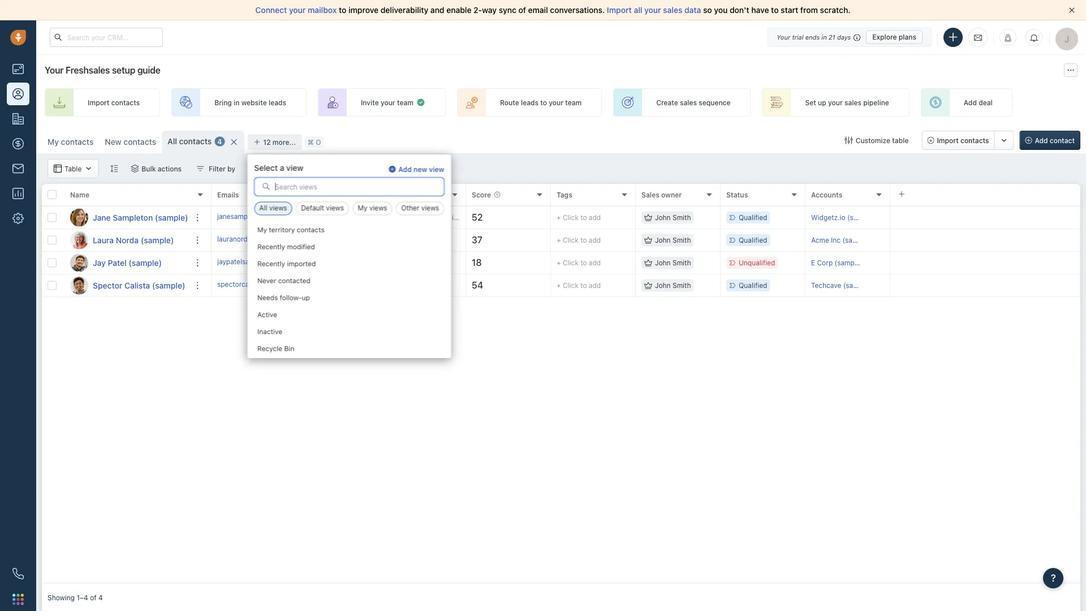 Task type: describe. For each thing, give the bounding box(es) containing it.
john for 52
[[655, 214, 671, 222]]

customize table
[[856, 136, 909, 144]]

laura
[[93, 235, 114, 245]]

+ click to add for 54
[[557, 282, 601, 289]]

0 vertical spatial up
[[818, 98, 827, 106]]

(sample) for acme inc (sample)
[[843, 236, 871, 244]]

unqualified
[[739, 259, 776, 267]]

smith for 18
[[673, 259, 691, 267]]

active
[[257, 310, 277, 318]]

add for 18
[[589, 259, 601, 267]]

start
[[781, 5, 799, 15]]

way
[[482, 5, 497, 15]]

container_wx8msf4aqz5i3rn1 image for 37
[[645, 236, 653, 244]]

set
[[806, 98, 817, 106]]

3684932360 link
[[302, 212, 345, 224]]

add for add new view
[[399, 165, 412, 173]]

customize
[[856, 136, 891, 144]]

e corp (sample) link
[[812, 259, 863, 267]]

add deal link
[[921, 88, 1013, 117]]

container_wx8msf4aqz5i3rn1 image inside customize table button
[[845, 136, 853, 144]]

table button
[[48, 159, 99, 178]]

bulk
[[142, 165, 156, 173]]

row group containing 52
[[212, 207, 1081, 297]]

scratch.
[[820, 5, 851, 15]]

explore plans link
[[867, 30, 923, 44]]

techcave (sample) link
[[812, 282, 872, 289]]

sales right create
[[680, 98, 697, 106]]

laura norda (sample) link
[[93, 235, 174, 246]]

all for views
[[259, 204, 267, 212]]

my views button
[[353, 202, 393, 215]]

improve
[[349, 5, 379, 15]]

new
[[414, 165, 427, 173]]

janesampleton@gmail.com link
[[217, 212, 303, 224]]

add for add deal
[[964, 98, 977, 106]]

(sample) for jay patel (sample)
[[129, 258, 162, 267]]

52
[[472, 212, 483, 223]]

4167348672 link
[[302, 234, 343, 246]]

spector calista (sample) link
[[93, 280, 185, 291]]

all for contacts
[[168, 137, 177, 146]]

contacts right new at the top of the page
[[124, 137, 156, 147]]

your right the 'set'
[[829, 98, 843, 106]]

import for import contacts link
[[88, 98, 109, 106]]

jay
[[93, 258, 106, 267]]

import contacts for "import contacts" button
[[937, 136, 990, 144]]

bin
[[284, 344, 294, 352]]

l image
[[70, 231, 88, 249]]

press space to select this row. row containing 54
[[212, 274, 1081, 297]]

jay patel (sample)
[[93, 258, 162, 267]]

activity
[[404, 191, 429, 199]]

1 team from the left
[[397, 98, 414, 106]]

norda
[[116, 235, 139, 245]]

press space to select this row. row containing 37
[[212, 229, 1081, 252]]

click for 18
[[563, 259, 579, 267]]

my views
[[358, 204, 387, 212]]

add for 54
[[589, 282, 601, 289]]

widgetz.io (sample) link
[[812, 214, 876, 222]]

12 more... button
[[248, 134, 302, 150]]

jane
[[93, 213, 111, 222]]

recently modified
[[257, 242, 315, 250]]

leads inside 'link'
[[521, 98, 539, 106]]

jaypatelsample@gmail.com
[[217, 258, 304, 266]]

1–4
[[77, 594, 88, 602]]

contacted
[[278, 276, 310, 284]]

view for add new view
[[429, 165, 444, 173]]

by
[[228, 165, 235, 173]]

never
[[257, 276, 276, 284]]

add contact
[[1035, 136, 1075, 144]]

my territory contacts
[[257, 226, 324, 233]]

phone image
[[12, 568, 24, 580]]

1 leads from the left
[[269, 98, 286, 106]]

cell for 52
[[891, 207, 1081, 229]]

other views button
[[396, 202, 444, 215]]

import for "import contacts" button
[[937, 136, 959, 144]]

your for your freshsales setup guide
[[45, 65, 64, 76]]

1 horizontal spatial import
[[607, 5, 632, 15]]

1 horizontal spatial of
[[519, 5, 526, 15]]

actions
[[158, 165, 182, 173]]

container_wx8msf4aqz5i3rn1 image for 54
[[645, 282, 653, 289]]

container_wx8msf4aqz5i3rn1 image inside table dropdown button
[[54, 165, 62, 173]]

qualified for 37
[[739, 236, 768, 244]]

new
[[105, 137, 122, 147]]

bulk actions button
[[124, 159, 189, 178]]

cell for 37
[[891, 229, 1081, 251]]

set up your sales pipeline link
[[763, 88, 910, 117]]

(sample) for laura norda (sample)
[[141, 235, 174, 245]]

1 vertical spatial 4
[[98, 594, 103, 602]]

qualified for 52
[[739, 214, 768, 222]]

bring in website leads
[[215, 98, 286, 106]]

Search your CRM... text field
[[50, 28, 163, 47]]

john smith for 52
[[655, 214, 691, 222]]

deliverability
[[381, 5, 429, 15]]

from
[[801, 5, 818, 15]]

mailbox
[[308, 5, 337, 15]]

my contacts
[[48, 137, 94, 147]]

import contacts for import contacts link
[[88, 98, 140, 106]]

press space to select this row. row containing jay patel (sample)
[[42, 252, 212, 274]]

views for my views
[[370, 204, 387, 212]]

website
[[241, 98, 267, 106]]

import contacts group
[[922, 131, 1015, 150]]

filter by
[[209, 165, 235, 173]]

+ click to add for 37
[[557, 236, 601, 244]]

(sample) for spector calista (sample)
[[152, 281, 185, 290]]

guide
[[137, 65, 160, 76]]

acme inc (sample) link
[[812, 236, 871, 244]]

+ for 52
[[557, 214, 561, 222]]

⌘
[[308, 138, 314, 146]]

default views button
[[296, 202, 349, 215]]

18
[[472, 257, 482, 268]]

invite your team link
[[318, 88, 446, 117]]

12
[[263, 138, 271, 146]]

patel
[[108, 258, 127, 267]]

owner
[[662, 191, 682, 199]]

create sales sequence link
[[614, 88, 751, 117]]

press space to select this row. row containing laura norda (sample)
[[42, 229, 212, 252]]

style_myh0__igzzd8unmi image
[[110, 165, 118, 173]]

all views
[[259, 204, 287, 212]]

plans
[[899, 33, 917, 41]]

john smith for 37
[[655, 236, 691, 244]]

connect your mailbox to improve deliverability and enable 2-way sync of email conversations. import all your sales data so you don't have to start from scratch.
[[255, 5, 851, 15]]

contacts up table
[[61, 137, 94, 147]]

other views
[[401, 204, 439, 212]]

default
[[301, 204, 324, 212]]

add for 37
[[589, 236, 601, 244]]

customize table button
[[838, 131, 917, 150]]

connect your mailbox link
[[255, 5, 339, 15]]

+ for 54
[[557, 282, 561, 289]]

contacts down setup
[[111, 98, 140, 106]]

laura norda (sample)
[[93, 235, 174, 245]]

acme inc (sample)
[[812, 236, 871, 244]]

john for 37
[[655, 236, 671, 244]]

+ click to add for 18
[[557, 259, 601, 267]]

container_wx8msf4aqz5i3rn1 image inside the bulk actions "button"
[[131, 165, 139, 173]]

your right invite
[[381, 98, 395, 106]]

1 vertical spatial up
[[302, 293, 310, 301]]

recently for recently imported
[[257, 259, 285, 267]]

container_wx8msf4aqz5i3rn1 image inside invite your team link
[[417, 98, 426, 107]]

all
[[634, 5, 643, 15]]

your inside 'link'
[[549, 98, 564, 106]]

route
[[500, 98, 519, 106]]



Task type: locate. For each thing, give the bounding box(es) containing it.
sales owner
[[642, 191, 682, 199]]

up right the 'set'
[[818, 98, 827, 106]]

3 smith from the top
[[673, 259, 691, 267]]

press space to select this row. row containing 52
[[212, 207, 1081, 229]]

search image
[[262, 182, 270, 190]]

sync
[[499, 5, 517, 15]]

1 recently from the top
[[257, 242, 285, 250]]

john for 54
[[655, 282, 671, 289]]

smith for 52
[[673, 214, 691, 222]]

4167348672
[[302, 235, 343, 243]]

3 views from the left
[[370, 204, 387, 212]]

view right "a"
[[286, 163, 304, 172]]

0 horizontal spatial view
[[286, 163, 304, 172]]

contacts up 4167348672 in the left of the page
[[297, 226, 324, 233]]

view right new
[[429, 165, 444, 173]]

tags
[[557, 191, 573, 199]]

contacts inside button
[[961, 136, 990, 144]]

close image
[[1070, 7, 1075, 13]]

leads right route
[[521, 98, 539, 106]]

1 horizontal spatial my
[[257, 226, 267, 233]]

s image
[[70, 276, 88, 295]]

janesampleton@gmail.com 3684932360
[[217, 212, 345, 220]]

3 john from the top
[[655, 259, 671, 267]]

1 vertical spatial of
[[90, 594, 97, 602]]

0 horizontal spatial my
[[48, 137, 59, 147]]

1 john from the top
[[655, 214, 671, 222]]

3 cell from the top
[[891, 252, 1081, 274]]

4 right 1–4
[[98, 594, 103, 602]]

to inside 'link'
[[541, 98, 547, 106]]

4 + click to add from the top
[[557, 282, 601, 289]]

setup
[[112, 65, 135, 76]]

0 vertical spatial import
[[607, 5, 632, 15]]

spectorcalista@gmail.com
[[217, 280, 301, 288]]

in left 21
[[822, 33, 827, 41]]

2 john from the top
[[655, 236, 671, 244]]

(sample) up acme inc (sample) "link"
[[848, 214, 876, 222]]

2 vertical spatial qualified
[[739, 282, 768, 289]]

4 john smith from the top
[[655, 282, 691, 289]]

techcave (sample)
[[812, 282, 872, 289]]

table
[[893, 136, 909, 144]]

1 vertical spatial all
[[259, 204, 267, 212]]

cell for 54
[[891, 274, 1081, 297]]

up down contacted
[[302, 293, 310, 301]]

recycle bin
[[257, 344, 294, 352]]

deal
[[979, 98, 993, 106]]

recently up the jaypatelsample@gmail.com at the left top of page
[[257, 242, 285, 250]]

jane sampleton (sample) link
[[93, 212, 188, 223]]

2 horizontal spatial my
[[358, 204, 368, 212]]

sequence
[[699, 98, 731, 106]]

leads right website
[[269, 98, 286, 106]]

0 vertical spatial my
[[48, 137, 59, 147]]

0 vertical spatial add
[[964, 98, 977, 106]]

2 horizontal spatial import
[[937, 136, 959, 144]]

add left contact
[[1035, 136, 1049, 144]]

4
[[218, 137, 222, 145], [98, 594, 103, 602]]

0 horizontal spatial import
[[88, 98, 109, 106]]

my down search views search field
[[358, 204, 368, 212]]

connect
[[255, 5, 287, 15]]

2 vertical spatial add
[[399, 165, 412, 173]]

add for 52
[[589, 214, 601, 222]]

all up janesampleton@gmail.com
[[259, 204, 267, 212]]

4 smith from the top
[[673, 282, 691, 289]]

corp
[[818, 259, 833, 267]]

container_wx8msf4aqz5i3rn1 image
[[84, 165, 92, 173], [645, 214, 653, 222], [645, 236, 653, 244], [645, 282, 653, 289]]

view for select a view
[[286, 163, 304, 172]]

j image
[[70, 209, 88, 227]]

in right bring
[[234, 98, 240, 106]]

import contacts link
[[45, 88, 160, 117]]

all contacts link
[[168, 136, 212, 147]]

cell
[[891, 207, 1081, 229], [891, 229, 1081, 251], [891, 252, 1081, 274], [891, 274, 1081, 297]]

create sales sequence
[[657, 98, 731, 106]]

qualified up the 'unqualified'
[[739, 236, 768, 244]]

email image
[[975, 33, 983, 42]]

trial
[[793, 33, 804, 41]]

1 horizontal spatial all
[[259, 204, 267, 212]]

press space to select this row. row containing jane sampleton (sample)
[[42, 207, 212, 229]]

1 vertical spatial my
[[358, 204, 368, 212]]

smith for 37
[[673, 236, 691, 244]]

0 horizontal spatial team
[[397, 98, 414, 106]]

add new view
[[399, 165, 444, 173]]

1 horizontal spatial team
[[566, 98, 582, 106]]

add
[[964, 98, 977, 106], [1035, 136, 1049, 144], [399, 165, 412, 173]]

name row
[[42, 184, 212, 207]]

1 row group from the left
[[42, 207, 212, 297]]

(sample) right the inc at the right of the page
[[843, 236, 871, 244]]

your left mailbox
[[289, 5, 306, 15]]

3 john smith from the top
[[655, 259, 691, 267]]

and
[[431, 5, 445, 15]]

e
[[812, 259, 816, 267]]

qualified down the 'unqualified'
[[739, 282, 768, 289]]

my for my territory contacts
[[257, 226, 267, 233]]

add inside add deal link
[[964, 98, 977, 106]]

press space to select this row. row containing spector calista (sample)
[[42, 274, 212, 297]]

all up actions
[[168, 137, 177, 146]]

1 john smith from the top
[[655, 214, 691, 222]]

widgetz.io (sample)
[[812, 214, 876, 222]]

4 john from the top
[[655, 282, 671, 289]]

0 horizontal spatial your
[[45, 65, 64, 76]]

widgetz.io
[[812, 214, 846, 222]]

select
[[254, 163, 278, 172]]

spectorcalista@gmail.com 3684945781
[[217, 280, 344, 288]]

1 horizontal spatial your
[[777, 33, 791, 41]]

views for default views
[[326, 204, 344, 212]]

1 + click to add from the top
[[557, 214, 601, 222]]

new contacts
[[105, 137, 156, 147]]

add contact button
[[1020, 131, 1081, 150]]

(sample) right sampleton
[[155, 213, 188, 222]]

import contacts inside button
[[937, 136, 990, 144]]

work
[[302, 191, 320, 199]]

sampleton
[[113, 213, 153, 222]]

import contacts down setup
[[88, 98, 140, 106]]

0 horizontal spatial add
[[399, 165, 412, 173]]

import inside button
[[937, 136, 959, 144]]

your
[[289, 5, 306, 15], [645, 5, 661, 15], [381, 98, 395, 106], [549, 98, 564, 106], [829, 98, 843, 106]]

2 vertical spatial my
[[257, 226, 267, 233]]

1 vertical spatial add
[[1035, 136, 1049, 144]]

+ click to add for 52
[[557, 214, 601, 222]]

1 horizontal spatial view
[[429, 165, 444, 173]]

2 cell from the top
[[891, 229, 1081, 251]]

needs
[[257, 293, 278, 301]]

(sample) for e corp (sample)
[[835, 259, 863, 267]]

contacts down add deal
[[961, 136, 990, 144]]

0 horizontal spatial import contacts
[[88, 98, 140, 106]]

jaypatelsample@gmail.com + click to add
[[217, 258, 347, 266]]

team inside 'link'
[[566, 98, 582, 106]]

1 vertical spatial import contacts
[[937, 136, 990, 144]]

default views
[[301, 204, 344, 212]]

of right 1–4
[[90, 594, 97, 602]]

add left deal
[[964, 98, 977, 106]]

freshsales
[[66, 65, 110, 76]]

1 vertical spatial qualified
[[739, 236, 768, 244]]

smith
[[673, 214, 691, 222], [673, 236, 691, 244], [673, 259, 691, 267], [673, 282, 691, 289]]

2 qualified from the top
[[739, 236, 768, 244]]

1 horizontal spatial in
[[822, 33, 827, 41]]

create
[[657, 98, 678, 106]]

0 vertical spatial import contacts
[[88, 98, 140, 106]]

1 horizontal spatial 4
[[218, 137, 222, 145]]

0 horizontal spatial in
[[234, 98, 240, 106]]

1 views from the left
[[269, 204, 287, 212]]

your left trial
[[777, 33, 791, 41]]

lauranordasample@gmail.com link
[[217, 234, 313, 246]]

my up table dropdown button
[[48, 137, 59, 147]]

container_wx8msf4aqz5i3rn1 image
[[417, 98, 426, 107], [845, 136, 853, 144], [54, 165, 62, 173], [131, 165, 139, 173], [196, 165, 204, 173], [387, 214, 395, 222], [645, 259, 653, 267]]

2 + click to add from the top
[[557, 236, 601, 244]]

0 horizontal spatial up
[[302, 293, 310, 301]]

john smith for 18
[[655, 259, 691, 267]]

your for your trial ends in 21 days
[[777, 33, 791, 41]]

of right the sync
[[519, 5, 526, 15]]

3 + click to add from the top
[[557, 259, 601, 267]]

qualified for 54
[[739, 282, 768, 289]]

add left new
[[399, 165, 412, 173]]

views up 3684932360
[[326, 204, 344, 212]]

0 vertical spatial of
[[519, 5, 526, 15]]

my inside button
[[358, 204, 368, 212]]

grid containing 52
[[42, 183, 1081, 584]]

2 vertical spatial import
[[937, 136, 959, 144]]

row group
[[42, 207, 212, 297], [212, 207, 1081, 297]]

import left all
[[607, 5, 632, 15]]

recently up never
[[257, 259, 285, 267]]

never contacted
[[257, 276, 310, 284]]

your right route
[[549, 98, 564, 106]]

your right all
[[645, 5, 661, 15]]

qualified down status
[[739, 214, 768, 222]]

2 views from the left
[[326, 204, 344, 212]]

4 up filter by
[[218, 137, 222, 145]]

import down add deal link
[[937, 136, 959, 144]]

bring in website leads link
[[172, 88, 307, 117]]

press space to select this row. row containing 18
[[212, 252, 1081, 274]]

2 recently from the top
[[257, 259, 285, 267]]

0 vertical spatial all
[[168, 137, 177, 146]]

calista
[[125, 281, 150, 290]]

don't
[[730, 5, 750, 15]]

1 vertical spatial your
[[45, 65, 64, 76]]

(sample) down e corp (sample) link
[[844, 282, 872, 289]]

my for my views
[[358, 204, 368, 212]]

2 horizontal spatial add
[[1035, 136, 1049, 144]]

1 cell from the top
[[891, 207, 1081, 229]]

2 john smith from the top
[[655, 236, 691, 244]]

my for my contacts
[[48, 137, 59, 147]]

team
[[397, 98, 414, 106], [566, 98, 582, 106]]

next
[[387, 191, 403, 199]]

54
[[472, 280, 483, 291]]

4 views from the left
[[421, 204, 439, 212]]

to
[[339, 5, 347, 15], [771, 5, 779, 15], [541, 98, 547, 106], [581, 214, 587, 222], [581, 236, 587, 244], [326, 258, 332, 266], [581, 259, 587, 267], [581, 282, 587, 289]]

j image
[[70, 254, 88, 272]]

0 vertical spatial recently
[[257, 242, 285, 250]]

add inside add contact "button"
[[1035, 136, 1049, 144]]

enable
[[447, 5, 472, 15]]

0 vertical spatial in
[[822, 33, 827, 41]]

my up lauranordasample@gmail.com
[[257, 226, 267, 233]]

1 vertical spatial recently
[[257, 259, 285, 267]]

ends
[[806, 33, 820, 41]]

container_wx8msf4aqz5i3rn1 image inside table dropdown button
[[84, 165, 92, 173]]

more...
[[273, 138, 296, 146]]

row group containing jane sampleton (sample)
[[42, 207, 212, 297]]

recently for recently modified
[[257, 242, 285, 250]]

all inside button
[[259, 204, 267, 212]]

status
[[727, 191, 748, 199]]

contacts
[[111, 98, 140, 106], [961, 136, 990, 144], [179, 137, 212, 146], [61, 137, 94, 147], [124, 137, 156, 147], [297, 226, 324, 233]]

container_wx8msf4aqz5i3rn1 image inside the filter by button
[[196, 165, 204, 173]]

grid
[[42, 183, 1081, 584]]

sales
[[642, 191, 660, 199]]

import
[[607, 5, 632, 15], [88, 98, 109, 106], [937, 136, 959, 144]]

(sample) right corp
[[835, 259, 863, 267]]

0 vertical spatial 4
[[218, 137, 222, 145]]

views down "activity"
[[421, 204, 439, 212]]

(sample) down jane sampleton (sample) link
[[141, 235, 174, 245]]

contacts up the filter by button
[[179, 137, 212, 146]]

(sample) for jane sampleton (sample)
[[155, 213, 188, 222]]

(sample) right calista on the top left of page
[[152, 281, 185, 290]]

4 inside the all contacts 4
[[218, 137, 222, 145]]

invite
[[361, 98, 379, 106]]

your left freshsales
[[45, 65, 64, 76]]

john smith for 54
[[655, 282, 691, 289]]

freshworks switcher image
[[12, 594, 24, 605]]

0 horizontal spatial leads
[[269, 98, 286, 106]]

1 vertical spatial in
[[234, 98, 240, 106]]

click for 52
[[563, 214, 579, 222]]

0 horizontal spatial 4
[[98, 594, 103, 602]]

Search views search field
[[255, 178, 444, 196]]

data
[[685, 5, 701, 15]]

(sample) up spector calista (sample)
[[129, 258, 162, 267]]

all contacts 4
[[168, 137, 222, 146]]

1 horizontal spatial up
[[818, 98, 827, 106]]

1 horizontal spatial leads
[[521, 98, 539, 106]]

+ for 37
[[557, 236, 561, 244]]

sales left data
[[663, 5, 683, 15]]

import down your freshsales setup guide
[[88, 98, 109, 106]]

phone element
[[7, 563, 29, 585]]

import contacts button
[[922, 131, 995, 150]]

jay patel (sample) link
[[93, 257, 162, 269]]

4 cell from the top
[[891, 274, 1081, 297]]

2 row group from the left
[[212, 207, 1081, 297]]

2 leads from the left
[[521, 98, 539, 106]]

next activity
[[387, 191, 429, 199]]

route leads to your team link
[[457, 88, 602, 117]]

follow-
[[280, 293, 302, 301]]

all
[[168, 137, 177, 146], [259, 204, 267, 212]]

cell for 18
[[891, 252, 1081, 274]]

21
[[829, 33, 836, 41]]

import contacts down add deal link
[[937, 136, 990, 144]]

1 qualified from the top
[[739, 214, 768, 222]]

have
[[752, 5, 769, 15]]

john for 18
[[655, 259, 671, 267]]

name column header
[[65, 184, 212, 207]]

+ for 18
[[557, 259, 561, 267]]

0 vertical spatial qualified
[[739, 214, 768, 222]]

sales left pipeline
[[845, 98, 862, 106]]

spectorcalista@gmail.com link
[[217, 280, 301, 292]]

add for add contact
[[1035, 136, 1049, 144]]

1 horizontal spatial import contacts
[[937, 136, 990, 144]]

add deal
[[964, 98, 993, 106]]

2 smith from the top
[[673, 236, 691, 244]]

click for 54
[[563, 282, 579, 289]]

views for all views
[[269, 204, 287, 212]]

explore plans
[[873, 33, 917, 41]]

1 vertical spatial import
[[88, 98, 109, 106]]

views up janesampleton@gmail.com 3684932360
[[269, 204, 287, 212]]

emails
[[217, 191, 239, 199]]

smith for 54
[[673, 282, 691, 289]]

score
[[472, 191, 491, 199]]

route leads to your team
[[500, 98, 582, 106]]

click for 37
[[563, 236, 579, 244]]

3 qualified from the top
[[739, 282, 768, 289]]

container_wx8msf4aqz5i3rn1 image for 52
[[645, 214, 653, 222]]

all views button
[[254, 202, 292, 215]]

accounts
[[812, 191, 843, 199]]

views for other views
[[421, 204, 439, 212]]

1 horizontal spatial add
[[964, 98, 977, 106]]

0 horizontal spatial all
[[168, 137, 177, 146]]

0 vertical spatial your
[[777, 33, 791, 41]]

e corp (sample)
[[812, 259, 863, 267]]

1 smith from the top
[[673, 214, 691, 222]]

name
[[70, 191, 89, 199]]

views down next
[[370, 204, 387, 212]]

a
[[280, 163, 284, 172]]

2 team from the left
[[566, 98, 582, 106]]

0 horizontal spatial of
[[90, 594, 97, 602]]

press space to select this row. row
[[42, 207, 212, 229], [212, 207, 1081, 229], [42, 229, 212, 252], [212, 229, 1081, 252], [42, 252, 212, 274], [212, 252, 1081, 274], [42, 274, 212, 297], [212, 274, 1081, 297]]



Task type: vqa. For each thing, say whether or not it's contained in the screenshot.
'Import' within Import contacts button
yes



